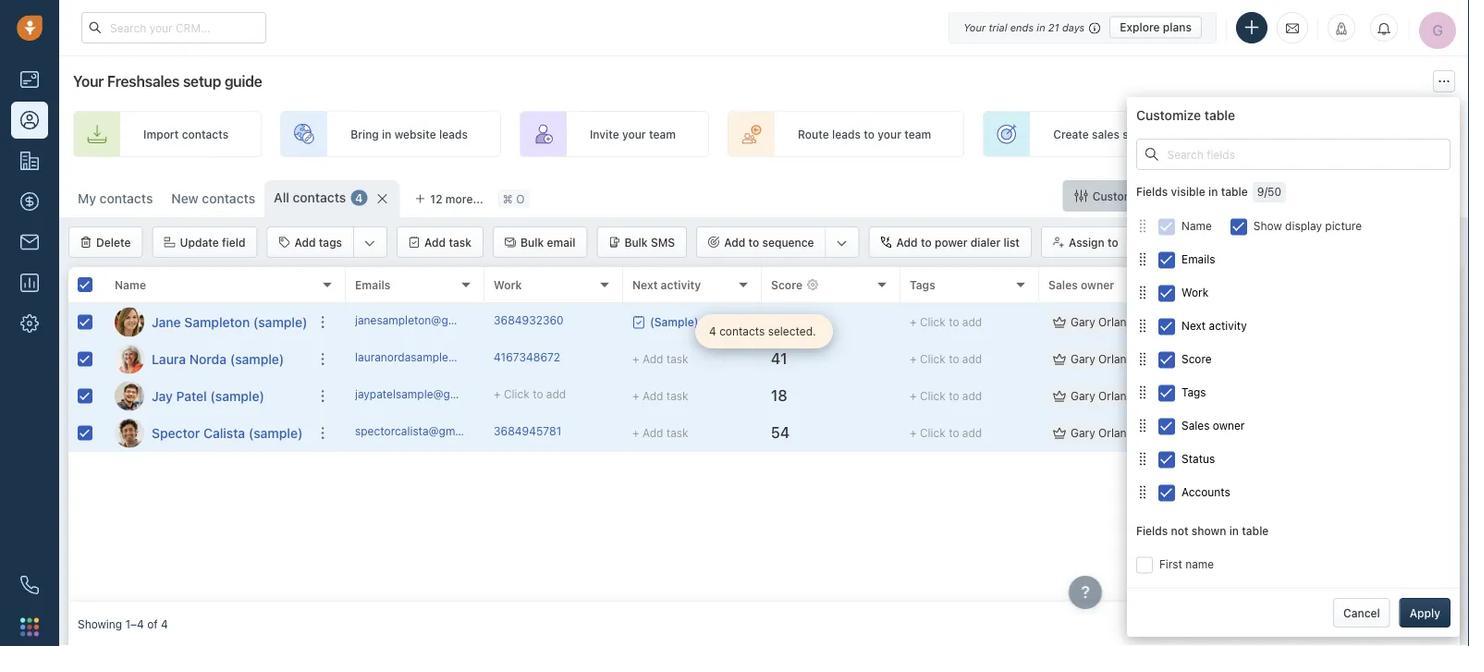 Task type: describe. For each thing, give the bounding box(es) containing it.
first name
[[1160, 558, 1215, 571]]

add to sequence
[[724, 236, 815, 249]]

add inside button
[[295, 236, 316, 249]]

patel
[[176, 389, 207, 404]]

1 team from the left
[[649, 128, 676, 141]]

add for 18
[[963, 390, 983, 403]]

+ add task for 18
[[633, 390, 689, 403]]

bring
[[351, 128, 379, 141]]

spectorcalista@gmail.com 3684945781
[[355, 425, 562, 438]]

⌘
[[503, 192, 513, 205]]

show display picture
[[1254, 219, 1363, 232]]

4167348672
[[494, 351, 561, 364]]

freshworks switcher image
[[20, 618, 39, 637]]

j image
[[115, 308, 144, 337]]

dialer
[[971, 236, 1001, 249]]

setup
[[183, 73, 221, 90]]

bulk sms
[[625, 236, 675, 249]]

1 sales from the left
[[1093, 128, 1120, 141]]

explore
[[1120, 21, 1161, 34]]

tags inside 'button'
[[1182, 386, 1207, 399]]

spector calista (sample)
[[152, 426, 303, 441]]

task for 18
[[667, 390, 689, 403]]

2 horizontal spatial 4
[[710, 325, 717, 338]]

4 contacts selected.
[[710, 325, 816, 338]]

Search your CRM... text field
[[81, 12, 266, 43]]

work inside button
[[1182, 286, 1209, 299]]

visible
[[1172, 186, 1206, 199]]

add tags button
[[268, 228, 353, 257]]

janesampleton@gmail.com 3684932360
[[355, 314, 564, 327]]

0 horizontal spatial owner
[[1081, 278, 1115, 291]]

qualified for 41
[[1208, 353, 1255, 366]]

cell for 18
[[1456, 378, 1470, 414]]

my
[[78, 191, 96, 206]]

grid containing 48
[[68, 265, 1470, 602]]

container_wx8msf4aqz5i3rn1 image inside accounts button
[[1137, 486, 1150, 499]]

spectorcalista@gmail.com link
[[355, 424, 493, 443]]

sales owner inside button
[[1182, 419, 1245, 432]]

email
[[547, 236, 576, 249]]

(sample) for jane sampleton (sample)
[[253, 315, 308, 330]]

+ click to add for 54
[[910, 427, 983, 440]]

fields visible in table 9 / 50
[[1137, 186, 1282, 199]]

score button
[[1137, 343, 1451, 376]]

1 gary orlando from the top
[[1071, 316, 1141, 329]]

container_wx8msf4aqz5i3rn1 image inside tags 'button'
[[1137, 386, 1150, 399]]

orlando for 18
[[1099, 390, 1141, 403]]

2 team from the left
[[905, 128, 932, 141]]

cell for 54
[[1456, 415, 1470, 451]]

task inside add task button
[[449, 236, 472, 249]]

next activity inside next activity button
[[1182, 319, 1248, 332]]

click for 41
[[920, 353, 946, 366]]

all contacts 4
[[274, 190, 363, 205]]

gary for 41
[[1071, 353, 1096, 366]]

your for your freshsales setup guide
[[73, 73, 104, 90]]

shown
[[1192, 524, 1227, 537]]

jane sampleton (sample)
[[152, 315, 308, 330]]

container_wx8msf4aqz5i3rn1 image inside score button
[[1137, 353, 1150, 366]]

add to sequence button
[[698, 228, 826, 257]]

⌘ o
[[503, 192, 525, 205]]

3684932360 link
[[494, 313, 564, 332]]

cancel for cancel bulk selection
[[1251, 236, 1288, 249]]

+ click to add for 18
[[910, 390, 983, 403]]

name
[[1186, 558, 1215, 571]]

cancel button
[[1334, 598, 1391, 628]]

3684945781
[[494, 425, 562, 438]]

gary orlando for 18
[[1071, 390, 1141, 403]]

j image
[[115, 382, 144, 411]]

merge
[[1168, 236, 1202, 249]]

accounts
[[1182, 486, 1231, 499]]

press space to deselect this row. row containing 48
[[346, 304, 1470, 341]]

press space to deselect this row. row containing 54
[[346, 415, 1470, 452]]

18
[[771, 387, 788, 405]]

contacts left the 48
[[720, 325, 765, 338]]

plans
[[1164, 21, 1192, 34]]

fields not shown in table
[[1137, 524, 1269, 537]]

add for 41
[[963, 353, 983, 366]]

2 sales from the left
[[1362, 128, 1389, 141]]

gary orlando for 41
[[1071, 353, 1141, 366]]

bulk for bulk email
[[521, 236, 544, 249]]

show
[[1254, 219, 1283, 232]]

jay
[[152, 389, 173, 404]]

sales owner button
[[1137, 409, 1451, 442]]

press space to deselect this row. row containing laura norda (sample)
[[68, 341, 346, 378]]

jaypatelsample@gmail.com link
[[355, 387, 497, 406]]

1 leads from the left
[[439, 128, 468, 141]]

set
[[1297, 128, 1315, 141]]

contacts inside button
[[1265, 190, 1311, 203]]

bring in website leads
[[351, 128, 468, 141]]

pipeline
[[1392, 128, 1435, 141]]

1 orlando from the top
[[1099, 316, 1141, 329]]

press space to deselect this row. row containing 18
[[346, 378, 1470, 415]]

picture
[[1326, 219, 1363, 232]]

apply button
[[1400, 598, 1451, 628]]

4167348672 link
[[494, 350, 561, 369]]

import for import contacts link
[[143, 128, 179, 141]]

table right the shown
[[1243, 524, 1269, 537]]

41
[[771, 350, 788, 368]]

status inside "button"
[[1182, 453, 1216, 465]]

add to power dialer list
[[897, 236, 1020, 249]]

contacts right my
[[100, 191, 153, 206]]

set up your sales pipeline
[[1297, 128, 1435, 141]]

phone element
[[11, 567, 48, 604]]

50
[[1268, 186, 1282, 199]]

(sample) for spector calista (sample)
[[249, 426, 303, 441]]

bulk sms button
[[597, 227, 687, 258]]

sales inside grid
[[1049, 278, 1078, 291]]

assign to button
[[1042, 227, 1131, 258]]

bring in website leads link
[[280, 111, 501, 157]]

add tags
[[295, 236, 342, 249]]

update field button
[[152, 227, 258, 258]]

row group containing 48
[[346, 304, 1470, 452]]

1 cell from the top
[[1456, 304, 1470, 340]]

spectorcalista@gmail.com
[[355, 425, 493, 438]]

in left 21
[[1037, 21, 1046, 33]]

phone image
[[20, 576, 39, 595]]

qualified for 54
[[1208, 427, 1255, 440]]

list
[[1004, 236, 1020, 249]]

task for 41
[[667, 353, 689, 366]]

48
[[771, 313, 790, 331]]

import contacts for import contacts button
[[1226, 190, 1311, 203]]

+ add task for 54
[[633, 427, 689, 440]]

s image
[[115, 419, 144, 448]]

email image
[[1287, 20, 1300, 35]]

jaypatelsample@gmail.com
[[355, 388, 497, 401]]

your trial ends in 21 days
[[964, 21, 1085, 33]]

gary for 54
[[1071, 427, 1096, 440]]

all
[[274, 190, 289, 205]]

sales inside button
[[1182, 419, 1210, 432]]

o
[[516, 192, 525, 205]]

press space to deselect this row. row containing jay patel (sample)
[[68, 378, 346, 415]]

selected.
[[768, 325, 816, 338]]

in right visible
[[1209, 186, 1219, 199]]

cell for 41
[[1456, 341, 1470, 377]]

set up your sales pipeline link
[[1227, 111, 1468, 157]]

add task
[[425, 236, 472, 249]]

3684932360
[[494, 314, 564, 327]]

0 vertical spatial activity
[[661, 278, 701, 291]]

customize inside button
[[1093, 190, 1150, 203]]

0 vertical spatial customize table
[[1137, 108, 1236, 123]]

import contacts button
[[1201, 180, 1321, 212]]

sequence for create sales sequence
[[1123, 128, 1175, 141]]

tags
[[319, 236, 342, 249]]

0 horizontal spatial tags
[[910, 278, 936, 291]]

your for your trial ends in 21 days
[[964, 21, 986, 33]]

press space to deselect this row. row containing 41
[[346, 341, 1470, 378]]

lauranordasample@gmail.com
[[355, 351, 512, 364]]

to inside button
[[1108, 236, 1119, 249]]

0 vertical spatial status
[[1188, 278, 1223, 291]]

import for import contacts button
[[1226, 190, 1262, 203]]

merge button
[[1140, 227, 1214, 258]]

all contacts link
[[274, 189, 346, 207]]

emails inside button
[[1182, 253, 1216, 266]]

power
[[935, 236, 968, 249]]

display
[[1286, 219, 1323, 232]]

norda
[[189, 352, 227, 367]]

name row
[[68, 267, 346, 304]]

0 vertical spatial next activity
[[633, 278, 701, 291]]

Search fields field
[[1137, 139, 1451, 170]]

12 more...
[[430, 192, 484, 205]]

press space to deselect this row. row containing spector calista (sample)
[[68, 415, 346, 452]]

+ add task for 41
[[633, 353, 689, 366]]

invite your team
[[590, 128, 676, 141]]

1 gary from the top
[[1071, 316, 1096, 329]]



Task type: vqa. For each thing, say whether or not it's contained in the screenshot.
9
yes



Task type: locate. For each thing, give the bounding box(es) containing it.
0 horizontal spatial team
[[649, 128, 676, 141]]

bulk inside button
[[521, 236, 544, 249]]

1 horizontal spatial 4
[[355, 191, 363, 204]]

emails down add tags group
[[355, 278, 391, 291]]

1 vertical spatial score
[[1182, 353, 1212, 366]]

0 vertical spatial owner
[[1081, 278, 1115, 291]]

leads right website
[[439, 128, 468, 141]]

angle down image inside add tags group
[[365, 234, 376, 253]]

more...
[[446, 192, 484, 205]]

1 vertical spatial import contacts
[[1226, 190, 1311, 203]]

sequence up customize table button
[[1123, 128, 1175, 141]]

activity down sms
[[661, 278, 701, 291]]

qualified up accounts
[[1208, 427, 1255, 440]]

1 fields from the top
[[1137, 186, 1169, 199]]

0 vertical spatial emails
[[1182, 253, 1216, 266]]

2 gary from the top
[[1071, 353, 1096, 366]]

fields for fields visible in table 9 / 50
[[1137, 186, 1169, 199]]

in
[[1037, 21, 1046, 33], [382, 128, 392, 141], [1209, 186, 1219, 199], [1230, 524, 1240, 537]]

invite
[[590, 128, 619, 141]]

1 horizontal spatial next
[[1182, 319, 1206, 332]]

4 right all contacts link
[[355, 191, 363, 204]]

2 bulk from the left
[[625, 236, 648, 249]]

1 vertical spatial sales
[[1182, 419, 1210, 432]]

my contacts button
[[68, 180, 162, 217], [78, 191, 153, 206]]

2 vertical spatial + add task
[[633, 427, 689, 440]]

4 gary from the top
[[1071, 427, 1096, 440]]

sequence up the 48
[[763, 236, 815, 249]]

2 + click to add from the top
[[910, 353, 983, 366]]

owner up accounts
[[1213, 419, 1245, 432]]

cancel bulk selection
[[1251, 236, 1366, 249]]

0 horizontal spatial your
[[73, 73, 104, 90]]

table up merge button
[[1153, 190, 1180, 203]]

4 right of
[[161, 618, 168, 631]]

1 vertical spatial 4
[[710, 325, 717, 338]]

tags button
[[1137, 376, 1451, 409]]

janesampleton@gmail.com link
[[355, 313, 495, 332]]

cell
[[1456, 304, 1470, 340], [1456, 341, 1470, 377], [1456, 378, 1470, 414], [1456, 415, 1470, 451]]

angle down image for add to sequence
[[837, 234, 848, 253]]

1 horizontal spatial sequence
[[1123, 128, 1175, 141]]

1 horizontal spatial new
[[1208, 316, 1231, 329]]

1 horizontal spatial activity
[[1210, 319, 1248, 332]]

2 horizontal spatial your
[[1335, 128, 1359, 141]]

0 horizontal spatial score
[[771, 278, 803, 291]]

new down work button
[[1208, 316, 1231, 329]]

jay patel (sample) link
[[152, 387, 265, 406]]

1 vertical spatial customize table
[[1093, 190, 1180, 203]]

apply
[[1410, 607, 1441, 620]]

next activity down work button
[[1182, 319, 1248, 332]]

0 horizontal spatial work
[[494, 278, 522, 291]]

bulk
[[1291, 236, 1314, 249]]

2 angle down image from the left
[[837, 234, 848, 253]]

1 + click to add from the top
[[910, 316, 983, 329]]

work down merge
[[1182, 286, 1209, 299]]

container_wx8msf4aqz5i3rn1 image inside sales owner button
[[1137, 419, 1150, 432]]

1 horizontal spatial your
[[878, 128, 902, 141]]

container_wx8msf4aqz5i3rn1 image
[[1076, 190, 1088, 203], [1137, 219, 1150, 232], [1231, 236, 1244, 249], [1137, 253, 1150, 266], [1137, 286, 1150, 299], [1054, 316, 1067, 329], [1137, 319, 1150, 332], [1137, 353, 1150, 366], [1054, 390, 1067, 403], [1137, 419, 1150, 432]]

container_wx8msf4aqz5i3rn1 image inside "status" "button"
[[1137, 453, 1150, 466]]

add for 54
[[963, 427, 983, 440]]

1 row group from the left
[[68, 304, 346, 452]]

bulk email button
[[493, 227, 588, 258]]

1 vertical spatial qualified
[[1208, 427, 1255, 440]]

1 vertical spatial sequence
[[763, 236, 815, 249]]

add
[[963, 316, 983, 329], [963, 353, 983, 366], [547, 388, 566, 401], [963, 390, 983, 403], [963, 427, 983, 440]]

0 vertical spatial sales
[[1049, 278, 1078, 291]]

contacts up display
[[1265, 190, 1311, 203]]

0 horizontal spatial sales owner
[[1049, 278, 1115, 291]]

0 vertical spatial import
[[143, 128, 179, 141]]

gary
[[1071, 316, 1096, 329], [1071, 353, 1096, 366], [1071, 390, 1096, 403], [1071, 427, 1096, 440]]

(sample) down jane sampleton (sample) link
[[230, 352, 284, 367]]

contacts down setup
[[182, 128, 229, 141]]

next activity down sms
[[633, 278, 701, 291]]

janesampleton@gmail.com
[[355, 314, 495, 327]]

to inside group
[[749, 236, 760, 249]]

0 horizontal spatial 4
[[161, 618, 168, 631]]

4 left the 48
[[710, 325, 717, 338]]

1 angle down image from the left
[[365, 234, 376, 253]]

status button
[[1137, 442, 1451, 476]]

1 vertical spatial + add task
[[633, 390, 689, 403]]

status
[[1188, 278, 1223, 291], [1182, 453, 1216, 465]]

your
[[622, 128, 646, 141], [878, 128, 902, 141], [1335, 128, 1359, 141]]

import inside button
[[1226, 190, 1262, 203]]

1 horizontal spatial cancel
[[1344, 607, 1381, 620]]

your right route
[[878, 128, 902, 141]]

4 gary orlando from the top
[[1071, 427, 1141, 440]]

table left 9
[[1222, 186, 1249, 199]]

1 vertical spatial tags
[[1182, 386, 1207, 399]]

add tags group
[[267, 227, 388, 258]]

1 vertical spatial next
[[1182, 319, 1206, 332]]

import contacts link
[[73, 111, 262, 157]]

3 + add task from the top
[[633, 427, 689, 440]]

gary for 18
[[1071, 390, 1096, 403]]

cancel down show
[[1251, 236, 1288, 249]]

bulk left sms
[[625, 236, 648, 249]]

1 horizontal spatial import contacts
[[1226, 190, 1311, 203]]

0 horizontal spatial your
[[622, 128, 646, 141]]

task for 54
[[667, 427, 689, 440]]

row group containing jane sampleton (sample)
[[68, 304, 346, 452]]

bulk email
[[521, 236, 576, 249]]

import left / at the right
[[1226, 190, 1262, 203]]

0 vertical spatial cancel
[[1251, 236, 1288, 249]]

0 vertical spatial + add task
[[633, 353, 689, 366]]

1 vertical spatial import
[[1226, 190, 1262, 203]]

3 your from the left
[[1335, 128, 1359, 141]]

orlando for 41
[[1099, 353, 1141, 366]]

4 orlando from the top
[[1099, 427, 1141, 440]]

1 your from the left
[[622, 128, 646, 141]]

row group
[[68, 304, 346, 452], [346, 304, 1470, 452]]

1 horizontal spatial leads
[[832, 128, 861, 141]]

gary orlando
[[1071, 316, 1141, 329], [1071, 353, 1141, 366], [1071, 390, 1141, 403], [1071, 427, 1141, 440]]

+
[[910, 316, 917, 329], [910, 353, 917, 366], [633, 353, 640, 366], [494, 388, 501, 401], [910, 390, 917, 403], [633, 390, 640, 403], [910, 427, 917, 440], [633, 427, 640, 440]]

0 horizontal spatial new
[[171, 191, 199, 206]]

0 horizontal spatial leads
[[439, 128, 468, 141]]

container_wx8msf4aqz5i3rn1 image inside work button
[[1137, 286, 1150, 299]]

2 fields from the top
[[1137, 524, 1169, 537]]

1 vertical spatial name
[[115, 278, 146, 291]]

cancel left apply
[[1344, 607, 1381, 620]]

+ add task
[[633, 353, 689, 366], [633, 390, 689, 403], [633, 427, 689, 440]]

0 vertical spatial tags
[[910, 278, 936, 291]]

add to power dialer list button
[[869, 227, 1032, 258]]

container_wx8msf4aqz5i3rn1 image inside customize table button
[[1076, 190, 1088, 203]]

customize table button
[[1064, 180, 1192, 212]]

table inside button
[[1153, 190, 1180, 203]]

customize up assign to
[[1093, 190, 1150, 203]]

0 horizontal spatial bulk
[[521, 236, 544, 249]]

sales down assign to button
[[1049, 278, 1078, 291]]

new up update
[[171, 191, 199, 206]]

customize up create sales sequence in the right of the page
[[1137, 108, 1202, 123]]

1 vertical spatial status
[[1182, 453, 1216, 465]]

work button
[[1137, 276, 1451, 309]]

sales owner up accounts
[[1182, 419, 1245, 432]]

selection
[[1317, 236, 1366, 249]]

0 vertical spatial sequence
[[1123, 128, 1175, 141]]

3 orlando from the top
[[1099, 390, 1141, 403]]

update field
[[180, 236, 246, 249]]

import contacts for import contacts link
[[143, 128, 229, 141]]

1 vertical spatial new
[[1208, 316, 1231, 329]]

fields left visible
[[1137, 186, 1169, 199]]

emails button
[[1137, 243, 1451, 276]]

fields
[[1137, 186, 1169, 199], [1137, 524, 1169, 537]]

explore plans
[[1120, 21, 1192, 34]]

l image
[[115, 345, 144, 374]]

customize table up merge button
[[1093, 190, 1180, 203]]

1 horizontal spatial work
[[1182, 286, 1209, 299]]

0 vertical spatial 4
[[355, 191, 363, 204]]

1 vertical spatial activity
[[1210, 319, 1248, 332]]

owner down assign to
[[1081, 278, 1115, 291]]

1 horizontal spatial sales owner
[[1182, 419, 1245, 432]]

sequence inside button
[[763, 236, 815, 249]]

click for 18
[[920, 390, 946, 403]]

1 vertical spatial your
[[73, 73, 104, 90]]

3 gary from the top
[[1071, 390, 1096, 403]]

import down your freshsales setup guide
[[143, 128, 179, 141]]

new for new
[[1208, 316, 1231, 329]]

3 cell from the top
[[1456, 378, 1470, 414]]

2 gary orlando from the top
[[1071, 353, 1141, 366]]

assign to
[[1069, 236, 1119, 249]]

4 cell from the top
[[1456, 415, 1470, 451]]

4 inside all contacts 4
[[355, 191, 363, 204]]

laura norda (sample) link
[[152, 350, 284, 369]]

(sample) right 'calista'
[[249, 426, 303, 441]]

0 horizontal spatial next activity
[[633, 278, 701, 291]]

your left trial
[[964, 21, 986, 33]]

2 qualified from the top
[[1208, 427, 1255, 440]]

sales up accounts
[[1182, 419, 1210, 432]]

sales owner down assign to button
[[1049, 278, 1115, 291]]

jay patel (sample)
[[152, 389, 265, 404]]

1 vertical spatial next activity
[[1182, 319, 1248, 332]]

new contacts
[[171, 191, 255, 206]]

1 + add task from the top
[[633, 353, 689, 366]]

press space to deselect this row. row containing jane sampleton (sample)
[[68, 304, 346, 341]]

route leads to your team
[[798, 128, 932, 141]]

1 horizontal spatial team
[[905, 128, 932, 141]]

owner
[[1081, 278, 1115, 291], [1213, 419, 1245, 432]]

in right the shown
[[1230, 524, 1240, 537]]

sales
[[1049, 278, 1078, 291], [1182, 419, 1210, 432]]

1 horizontal spatial emails
[[1182, 253, 1216, 266]]

0 vertical spatial score
[[771, 278, 803, 291]]

your left freshsales
[[73, 73, 104, 90]]

contacts right all
[[293, 190, 346, 205]]

1 horizontal spatial owner
[[1213, 419, 1245, 432]]

cancel inside cancel button
[[1344, 607, 1381, 620]]

/
[[1265, 186, 1268, 199]]

0 horizontal spatial sequence
[[763, 236, 815, 249]]

new for new contacts
[[171, 191, 199, 206]]

0 vertical spatial import contacts
[[143, 128, 229, 141]]

0 horizontal spatial sales
[[1049, 278, 1078, 291]]

angle down image right the add to sequence
[[837, 234, 848, 253]]

cancel for cancel
[[1344, 607, 1381, 620]]

0 vertical spatial qualified
[[1208, 353, 1255, 366]]

press space to deselect this row. row
[[68, 304, 346, 341], [346, 304, 1470, 341], [68, 341, 346, 378], [346, 341, 1470, 378], [68, 378, 346, 415], [346, 378, 1470, 415], [68, 415, 346, 452], [346, 415, 1470, 452]]

next activity button
[[1137, 309, 1451, 343]]

your freshsales setup guide
[[73, 73, 262, 90]]

name up j icon
[[115, 278, 146, 291]]

angle down image right tags on the top of page
[[365, 234, 376, 253]]

create sales sequence
[[1054, 128, 1175, 141]]

laura norda (sample)
[[152, 352, 284, 367]]

table up fields visible in table 9 / 50
[[1205, 108, 1236, 123]]

contacts up 'field'
[[202, 191, 255, 206]]

1 horizontal spatial sales
[[1182, 419, 1210, 432]]

customize table up create sales sequence in the right of the page
[[1137, 108, 1236, 123]]

0 horizontal spatial cancel
[[1251, 236, 1288, 249]]

0 vertical spatial new
[[171, 191, 199, 206]]

0 vertical spatial fields
[[1137, 186, 1169, 199]]

2 + add task from the top
[[633, 390, 689, 403]]

in right 'bring'
[[382, 128, 392, 141]]

1 horizontal spatial your
[[964, 21, 986, 33]]

0 horizontal spatial activity
[[661, 278, 701, 291]]

(sample)
[[253, 315, 308, 330], [230, 352, 284, 367], [210, 389, 265, 404], [249, 426, 303, 441]]

calista
[[203, 426, 245, 441]]

orlando for 54
[[1099, 427, 1141, 440]]

0 horizontal spatial sales
[[1093, 128, 1120, 141]]

qualified
[[1208, 353, 1255, 366], [1208, 427, 1255, 440]]

sequence for add to sequence
[[763, 236, 815, 249]]

container_wx8msf4aqz5i3rn1 image
[[1146, 148, 1159, 161], [633, 316, 646, 329], [1054, 353, 1067, 366], [1137, 386, 1150, 399], [1054, 427, 1067, 440], [1137, 453, 1150, 466], [1137, 486, 1150, 499]]

1 vertical spatial fields
[[1137, 524, 1169, 537]]

leads right route
[[832, 128, 861, 141]]

qualified up tags 'button'
[[1208, 353, 1255, 366]]

0 horizontal spatial import contacts
[[143, 128, 229, 141]]

0 vertical spatial name
[[1182, 219, 1213, 232]]

1 horizontal spatial next activity
[[1182, 319, 1248, 332]]

1 bulk from the left
[[521, 236, 544, 249]]

bulk for bulk sms
[[625, 236, 648, 249]]

field
[[222, 236, 246, 249]]

owner inside button
[[1213, 419, 1245, 432]]

1 vertical spatial sales owner
[[1182, 419, 1245, 432]]

bulk
[[521, 236, 544, 249], [625, 236, 648, 249]]

accounts button
[[1137, 476, 1451, 509]]

bulk inside button
[[625, 236, 648, 249]]

1–4
[[125, 618, 144, 631]]

your right invite
[[622, 128, 646, 141]]

2 orlando from the top
[[1099, 353, 1141, 366]]

up
[[1318, 128, 1332, 141]]

0 vertical spatial sales owner
[[1049, 278, 1115, 291]]

work up 3684932360
[[494, 278, 522, 291]]

0 horizontal spatial next
[[633, 278, 658, 291]]

3 gary orlando from the top
[[1071, 390, 1141, 403]]

route leads to your team link
[[728, 111, 965, 157]]

grid
[[68, 265, 1470, 602]]

(sample) for jay patel (sample)
[[210, 389, 265, 404]]

sms
[[651, 236, 675, 249]]

(sample) up spector calista (sample)
[[210, 389, 265, 404]]

1 horizontal spatial score
[[1182, 353, 1212, 366]]

0 horizontal spatial import
[[143, 128, 179, 141]]

1 horizontal spatial import
[[1226, 190, 1262, 203]]

1 vertical spatial cancel
[[1344, 607, 1381, 620]]

name column header
[[105, 267, 346, 304]]

trial
[[989, 21, 1008, 33]]

explore plans link
[[1110, 16, 1203, 38]]

your right the up
[[1335, 128, 1359, 141]]

2 vertical spatial 4
[[161, 618, 168, 631]]

2 cell from the top
[[1456, 341, 1470, 377]]

1 vertical spatial owner
[[1213, 419, 1245, 432]]

0 vertical spatial customize
[[1137, 108, 1202, 123]]

1 vertical spatial emails
[[355, 278, 391, 291]]

0 vertical spatial your
[[964, 21, 986, 33]]

(sample) for laura norda (sample)
[[230, 352, 284, 367]]

2 leads from the left
[[832, 128, 861, 141]]

+ click to add for 41
[[910, 353, 983, 366]]

3684945781 link
[[494, 424, 562, 443]]

12 more... button
[[405, 186, 494, 212]]

status up accounts
[[1182, 453, 1216, 465]]

tags
[[910, 278, 936, 291], [1182, 386, 1207, 399]]

0 vertical spatial next
[[633, 278, 658, 291]]

name inside column header
[[115, 278, 146, 291]]

bulk left email
[[521, 236, 544, 249]]

fields for fields not shown in table
[[1137, 524, 1169, 537]]

3 + click to add from the top
[[910, 390, 983, 403]]

days
[[1063, 21, 1085, 33]]

angle down image inside add to sequence group
[[837, 234, 848, 253]]

1 horizontal spatial sales
[[1362, 128, 1389, 141]]

name up merge
[[1182, 219, 1213, 232]]

activity down work button
[[1210, 319, 1248, 332]]

emails down merge
[[1182, 253, 1216, 266]]

1 horizontal spatial bulk
[[625, 236, 648, 249]]

+ click to add
[[910, 316, 983, 329], [910, 353, 983, 366], [910, 390, 983, 403], [910, 427, 983, 440]]

next down merge
[[1182, 319, 1206, 332]]

delete
[[96, 236, 131, 249]]

assign
[[1069, 236, 1105, 249]]

container_wx8msf4aqz5i3rn1 image inside next activity button
[[1137, 319, 1150, 332]]

invite your team link
[[520, 111, 709, 157]]

container_wx8msf4aqz5i3rn1 image inside "emails" button
[[1137, 253, 1150, 266]]

0 horizontal spatial emails
[[355, 278, 391, 291]]

sales right create
[[1093, 128, 1120, 141]]

import contacts inside import contacts button
[[1226, 190, 1311, 203]]

customize table inside button
[[1093, 190, 1180, 203]]

add to sequence group
[[697, 227, 860, 258]]

jane sampleton (sample) link
[[152, 313, 308, 332]]

import contacts down setup
[[143, 128, 229, 141]]

activity inside button
[[1210, 319, 1248, 332]]

create sales sequence link
[[983, 111, 1208, 157]]

import contacts up show
[[1226, 190, 1311, 203]]

fields left not
[[1137, 524, 1169, 537]]

score inside button
[[1182, 353, 1212, 366]]

1 qualified from the top
[[1208, 353, 1255, 366]]

2 your from the left
[[878, 128, 902, 141]]

1 horizontal spatial tags
[[1182, 386, 1207, 399]]

click for 54
[[920, 427, 946, 440]]

next inside button
[[1182, 319, 1206, 332]]

1 horizontal spatial angle down image
[[837, 234, 848, 253]]

0 horizontal spatial name
[[115, 278, 146, 291]]

status down merge
[[1188, 278, 1223, 291]]

0 horizontal spatial angle down image
[[365, 234, 376, 253]]

2 row group from the left
[[346, 304, 1470, 452]]

import contacts inside import contacts link
[[143, 128, 229, 141]]

(sample) right 'sampleton'
[[253, 315, 308, 330]]

new
[[171, 191, 199, 206], [1208, 316, 1231, 329]]

angle down image for add tags
[[365, 234, 376, 253]]

add task button
[[397, 227, 484, 258]]

spector
[[152, 426, 200, 441]]

angle down image
[[365, 234, 376, 253], [837, 234, 848, 253]]

team
[[649, 128, 676, 141], [905, 128, 932, 141]]

4 + click to add from the top
[[910, 427, 983, 440]]

1 horizontal spatial name
[[1182, 219, 1213, 232]]

next down bulk sms button
[[633, 278, 658, 291]]

gary orlando for 54
[[1071, 427, 1141, 440]]

click
[[920, 316, 946, 329], [920, 353, 946, 366], [504, 388, 530, 401], [920, 390, 946, 403], [920, 427, 946, 440]]

sales left pipeline
[[1362, 128, 1389, 141]]

1 vertical spatial customize
[[1093, 190, 1150, 203]]



